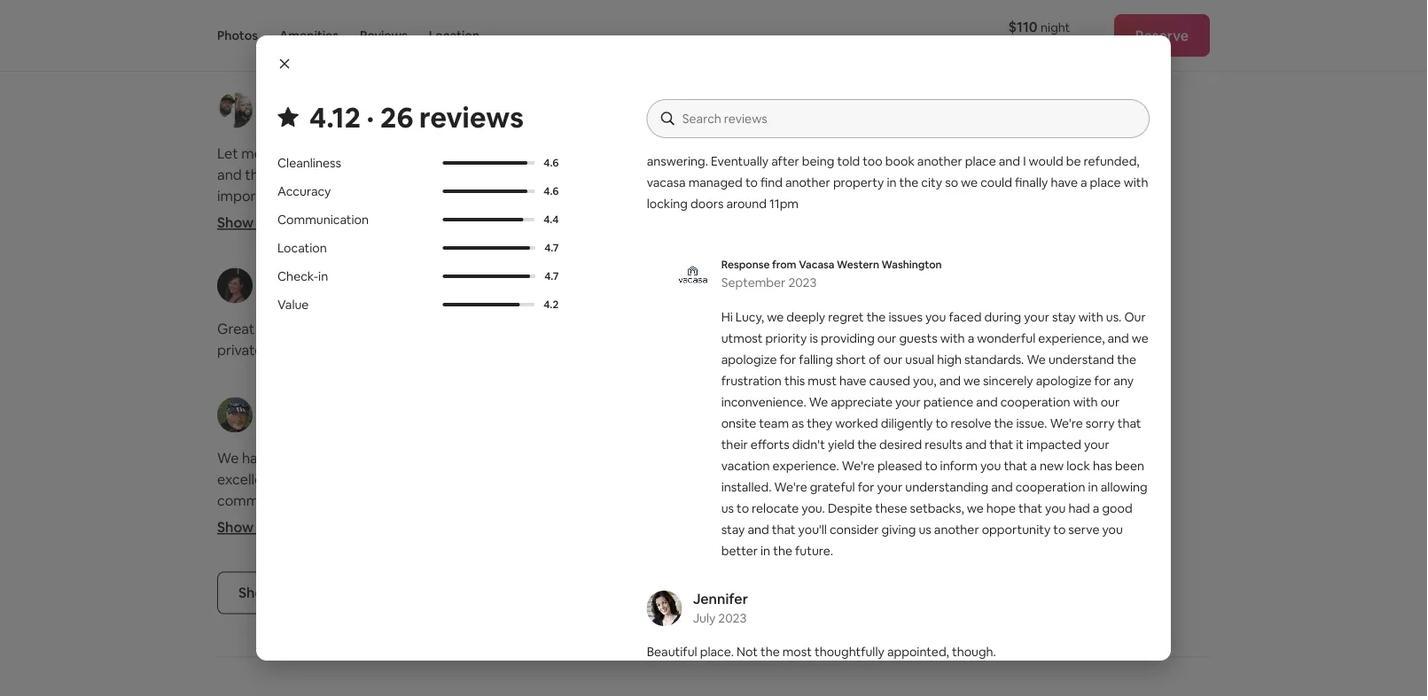 Task type: locate. For each thing, give the bounding box(es) containing it.
show down comments
[[217, 519, 254, 537]]

a left fire
[[855, 556, 863, 574]]

hi lucy, we deeply regret the issues you faced during your stay with us. our utmost priority is providing our guests with a wonderful experience, and we apologize for falling short of our usual high standards. we understand the frustration this must have caused you, and we sincerely apologize for any inconvenience. we appreciate your patience and cooperation with our onsite team as they worked diligently to resolve the issue. we're sorry that their efforts didn't yield the desired results and that it impacted your vacation experience. we're pleased to inform you that a new lock has been installed. we're grateful for your understanding and cooperation in allowing us to relocate you. despite these setbacks, we hope that you had a good stay and that you'll consider giving us another opportunity to serve you better in the future.
[[721, 309, 1149, 559]]

check- up lucy at the left
[[217, 38, 264, 56]]

2 may from the left
[[767, 288, 790, 304]]

rumbling
[[365, 641, 423, 659]]

2023 inside christine may 2023
[[289, 288, 318, 304]]

2023 inside william may 2023
[[793, 288, 821, 304]]

in right photos on the top left of page
[[264, 38, 275, 56]]

2 vertical spatial another
[[934, 522, 979, 538]]

thoughtfully inside 4.12 · 26 reviews 'dialog'
[[815, 644, 884, 660]]

0 vertical spatial not
[[823, 145, 847, 163]]

4.12 · 26 reviews dialog
[[256, 0, 1171, 663]]

1 vertical spatial very
[[1032, 598, 1060, 617]]

is down comments
[[255, 513, 265, 531]]

apologize up frustration
[[721, 352, 777, 368]]

not inside list
[[823, 145, 847, 163]]

the
[[721, 513, 746, 531], [721, 577, 746, 595]]

from down area
[[867, 641, 899, 659]]

lucy image
[[217, 93, 253, 128], [217, 93, 253, 128]]

vacasa
[[474, 400, 519, 418]]

maybe
[[562, 230, 607, 248]]

0 horizontal spatial great
[[217, 320, 255, 338]]

1 horizontal spatial wouldn't
[[299, 230, 356, 248]]

1 vertical spatial stay
[[721, 522, 745, 538]]

0 horizontal spatial lock
[[346, 315, 373, 333]]

1 vertical spatial 4.4
[[544, 213, 559, 227]]

0 vertical spatial most
[[876, 145, 909, 163]]

0 horizontal spatial appointed,
[[887, 644, 949, 660]]

be inside the cool looking bed frame has pointy corners (two bruises). there were no instructions in the unit if you had any questions about anything. like a fire ext? the parking for this unit is supposed to be on the street and was not always available because  the location is very busy. many restaurants in the area meant lots of cars. to get to the unit you have to come from the north to turn right onto the street or go through the zeek's pizza parking lot.
[[975, 577, 993, 595]]

since
[[431, 598, 465, 617]]

4.4 inside 4.12 · 26 reviews 'dialog'
[[544, 213, 559, 227]]

from inside let me start off first by saying the property itself is beautiful and the home is new and as pictured. i think after a few very important fixes that it could be a great spot but not at this point. upon getting to the property i was pleasantly surprised until the key wouldn't come out of the door. thought maybe it was a quick fix but it ended in a locksmith having to come out. eileen offered a $50 credit towards dinner while we waited for locksmith(credit never came). locksmith comes and has to completely remove lock from door and then told us we wouldn't have a door that locks until the morning. after the property manager was notified and asked for a replacement, she stopped answering. eventually after being told too book another place and i would be refunded, vacasa managed to find another property in the city so we could finally have a place with locking doors around 11pm
[[376, 315, 408, 333]]

4.4 out of 5.0 image
[[443, 218, 535, 222], [443, 218, 524, 222]]

your up "diligently"
[[895, 394, 921, 410]]

allowing
[[1101, 480, 1148, 496]]

have inside hi lucy, we deeply regret the issues you faced during your stay with us. our utmost priority is providing our guests with a wonderful experience, and we apologize for falling short of our usual high standards. we understand the frustration this must have caused you, and we sincerely apologize for any inconvenience. we appreciate your patience and cooperation with our onsite team as they worked diligently to resolve the issue. we're sorry that their efforts didn't yield the desired results and that it impacted your vacation experience. we're pleased to inform you that a new lock has been installed. we're grateful for your understanding and cooperation in allowing us to relocate you. despite these setbacks, we hope that you had a good stay and that you'll consider giving us another opportunity to serve you better in the future.
[[839, 373, 867, 389]]

is down major
[[469, 684, 479, 697]]

us down "installed."
[[721, 501, 734, 517]]

would
[[344, 400, 384, 418], [240, 684, 279, 697]]

as
[[379, 492, 395, 510]]

book inside let me start off first by saying the property itself is beautiful and the home is new and as pictured. i think after a few very important fixes that it could be a great spot but not at this point. upon getting to the property i was pleasantly surprised until the key wouldn't come out of the door. thought maybe it was a quick fix but it ended in a locksmith having to come out. eileen offered a $50 credit towards dinner while we waited for locksmith(credit never came). locksmith comes and has to completely remove lock from door and then told us we wouldn't have a door that locks until the morning. after the property manager was notified and asked for a replacement, she stopped answering. eventually after being told too book another place and i would be refunded, vacasa managed to find another property in the city so we could finally have a place with locking doors around 11pm
[[574, 379, 608, 397]]

is inside hi lucy, we deeply regret the issues you faced during your stay with us. our utmost priority is providing our guests with a wonderful experience, and we apologize for falling short of our usual high standards. we understand the frustration this must have caused you, and we sincerely apologize for any inconvenience. we appreciate your patience and cooperation with our onsite team as they worked diligently to resolve the issue. we're sorry that their efforts didn't yield the desired results and that it impacted your vacation experience. we're pleased to inform you that a new lock has been installed. we're grateful for your understanding and cooperation in allowing us to relocate you. despite these setbacks, we hope that you had a good stay and that you'll consider giving us another opportunity to serve you better in the future.
[[810, 331, 818, 347]]

was up the many
[[721, 598, 746, 617]]

0 vertical spatial ·
[[367, 98, 374, 136]]

1 may from the left
[[263, 288, 287, 304]]

a down morning.
[[514, 357, 521, 375]]

had inside bathroom floods a lot. i tried moving the mat away from the drain. that did nothing. you had to squeegee the floor before you could dry yourself off. no place to hang towels either.
[[901, 471, 926, 489]]

· inside 'dialog'
[[367, 98, 374, 136]]

property down 'great'
[[390, 208, 449, 227]]

cleaning
[[295, 556, 350, 574]]

1 vertical spatial parking
[[312, 598, 361, 617]]

may for william
[[767, 288, 790, 304]]

2023 up deeply
[[793, 288, 821, 304]]

has inside let me start off first by saying the property itself is beautiful and the home is new and as pictured. i think after a few very important fixes that it could be a great spot but not at this point. upon getting to the property i was pleasantly surprised until the key wouldn't come out of the door. thought maybe it was a quick fix but it ended in a locksmith having to come out. eileen offered a $50 credit towards dinner while we waited for locksmith(credit never came). locksmith comes and has to completely remove lock from door and then told us we wouldn't have a door that locks until the morning. after the property manager was notified and asked for a replacement, she stopped answering. eventually after being told too book another place and i would be refunded, vacasa managed to find another property in the city so we could finally have a place with locking doors around 11pm
[[559, 293, 581, 312]]

though. inside 4.12 · 26 reviews 'dialog'
[[952, 644, 996, 660]]

beautiful inside 4.12 · 26 reviews 'dialog'
[[647, 644, 697, 660]]

show left all at the left bottom of the page
[[238, 584, 275, 602]]

1 vertical spatial good
[[217, 662, 252, 680]]

william image
[[721, 268, 756, 304]]

show more button for no
[[217, 519, 306, 537]]

communication up photos on the top left of page
[[217, 6, 321, 24]]

26 right all at the left bottom of the page
[[296, 584, 312, 602]]

eventually
[[375, 379, 441, 397]]

we up the 'excellent'
[[217, 449, 239, 468]]

jennifer inside list
[[767, 91, 822, 110]]

0 vertical spatial july
[[767, 112, 789, 128]]

place. inside 4.12 · 26 reviews 'dialog'
[[700, 644, 734, 660]]

had
[[901, 471, 926, 489], [1069, 501, 1090, 517], [1003, 535, 1028, 553]]

property up the locking
[[300, 421, 358, 439]]

good down makes
[[217, 662, 252, 680]]

1 the from the top
[[721, 513, 746, 531]]

0 horizontal spatial parking
[[312, 598, 361, 617]]

major
[[453, 662, 491, 680]]

your down sorry at bottom
[[1084, 437, 1110, 453]]

1 horizontal spatial reviews
[[419, 98, 524, 136]]

1 vertical spatial on
[[996, 577, 1012, 595]]

0 horizontal spatial reviews
[[315, 584, 366, 602]]

0 horizontal spatial beautiful
[[647, 644, 697, 660]]

we up sincerely
[[1027, 352, 1046, 368]]

with
[[1079, 309, 1103, 325], [940, 331, 965, 347], [1073, 394, 1098, 410], [256, 442, 284, 461], [496, 492, 525, 510]]

4.7 out of 5.0 image
[[443, 246, 536, 250], [443, 246, 530, 250], [443, 275, 536, 278], [443, 275, 530, 278]]

1 4.6 from the top
[[544, 156, 559, 170]]

0 vertical spatial would
[[344, 400, 384, 418]]

onsite
[[721, 416, 756, 432]]

more down comments
[[257, 519, 292, 537]]

diligently
[[881, 416, 933, 432]]

0 horizontal spatial good
[[217, 662, 252, 680]]

1 vertical spatial ·
[[851, 417, 854, 433]]

1 horizontal spatial as
[[453, 556, 467, 574]]

show more button
[[217, 214, 306, 232], [217, 519, 306, 537], [721, 519, 810, 537]]

christine image
[[217, 268, 253, 304]]

communication inside 4.12 · 26 reviews 'dialog'
[[277, 212, 369, 228]]

it inside hi lucy, we deeply regret the issues you faced during your stay with us. our utmost priority is providing our guests with a wonderful experience, and we apologize for falling short of our usual high standards. we understand the frustration this must have caused you, and we sincerely apologize for any inconvenience. we appreciate your patience and cooperation with our onsite team as they worked diligently to resolve the issue. we're sorry that their efforts didn't yield the desired results and that it impacted your vacation experience. we're pleased to inform you that a new lock has been installed. we're grateful for your understanding and cooperation in allowing us to relocate you. despite these setbacks, we hope that you had a good stay and that you'll consider giving us another opportunity to serve you better in the future.
[[1016, 437, 1024, 453]]

reviews inside 'dialog'
[[419, 98, 524, 136]]

for
[[599, 272, 618, 290], [780, 352, 796, 368], [492, 357, 511, 375], [1094, 373, 1111, 389], [858, 480, 874, 496], [801, 577, 820, 595], [562, 662, 581, 680]]

either.
[[1050, 492, 1091, 510]]

the down rumbling
[[367, 662, 389, 680]]

reviews for show all 26 reviews
[[315, 584, 366, 602]]

very inside the cool looking bed frame has pointy corners (two bruises). there were no instructions in the unit if you had any questions about anything. like a fire ext? the parking for this unit is supposed to be on the street and was not always available because  the location is very busy. many restaurants in the area meant lots of cars. to get to the unit you have to come from the north to turn right onto the street or go through the zeek's pizza parking lot.
[[1032, 598, 1060, 617]]

1 vertical spatial though.
[[952, 644, 996, 660]]

1 horizontal spatial would
[[344, 400, 384, 418]]

0 horizontal spatial new
[[323, 166, 351, 184]]

4.6 for cleanliness
[[544, 156, 559, 170]]

2 4.6 from the top
[[544, 184, 559, 198]]

4.6 out of 5.0 image
[[443, 161, 535, 165], [443, 161, 527, 165], [443, 190, 535, 193], [443, 190, 527, 193]]

beautiful inside list
[[721, 145, 778, 163]]

it down say
[[307, 471, 316, 489]]

you.
[[802, 501, 825, 517]]

there down mop
[[335, 577, 370, 595]]

replacement,
[[524, 357, 611, 375]]

4.12
[[309, 98, 361, 136]]

may for christine
[[263, 288, 287, 304]]

1 great from the left
[[217, 320, 255, 338]]

henry image
[[217, 398, 253, 433], [217, 398, 253, 433]]

0 vertical spatial good
[[1102, 501, 1133, 517]]

restaurants inside the cool looking bed frame has pointy corners (two bruises). there were no instructions in the unit if you had any questions about anything. like a fire ext? the parking for this unit is supposed to be on the street and was not always available because  the location is very busy. many restaurants in the area meant lots of cars. to get to the unit you have to come from the north to turn right onto the street or go through the zeek's pizza parking lot.
[[759, 620, 833, 638]]

has inside we have to say it is a nice, clean, up-dated place, wifi is excellent and it is dog friendly. however, we have the following comments on this place. as it is advertised with a kitchen, but there is no stove to cook. only have a counter top multi- purpose use oven; shower stall needs a ledge to hold soap and shampoo; a cleaning mop is needed as water splashing out from shower stall; there has a keurig machine but no coffee pod provided; parking is an issue since couple of restaurants and pubs around. heating system is mounted outside the wall that makes a constant rumbling noise, we could not have a good night sleep. with the noise is a major drawback for us, we would book this place again even it is a very n
[[373, 577, 396, 595]]

1 vertical spatial book
[[282, 684, 316, 697]]

this right at
[[570, 187, 594, 205]]

ext?
[[891, 556, 919, 574]]

show more for and
[[217, 214, 292, 232]]

of inside hi lucy, we deeply regret the issues you faced during your stay with us. our utmost priority is providing our guests with a wonderful experience, and we apologize for falling short of our usual high standards. we understand the frustration this must have caused you, and we sincerely apologize for any inconvenience. we appreciate your patience and cooperation with our onsite team as they worked diligently to resolve the issue. we're sorry that their efforts didn't yield the desired results and that it impacted your vacation experience. we're pleased to inform you that a new lock has been installed. we're grateful for your understanding and cooperation in allowing us to relocate you. despite these setbacks, we hope that you had a good stay and that you'll consider giving us another opportunity to serve you better in the future.
[[869, 352, 881, 368]]

though.
[[1069, 145, 1120, 163], [952, 644, 996, 660]]

appreciate
[[831, 394, 893, 410]]

2 vertical spatial come
[[827, 641, 864, 659]]

1 horizontal spatial we
[[809, 394, 828, 410]]

wifi
[[534, 449, 557, 468]]

frame
[[860, 513, 899, 531]]

the up ended
[[365, 208, 387, 227]]

stay up better
[[721, 522, 745, 538]]

to down waited on the top left
[[584, 293, 598, 312]]

2023 inside response from vacasa western washington september 2023
[[788, 275, 817, 291]]

out.
[[592, 251, 617, 269]]

vacasa western washington image
[[675, 257, 711, 293], [675, 257, 711, 293]]

a left the quick
[[246, 251, 253, 269]]

north
[[927, 641, 963, 659]]

has down waited on the top left
[[559, 293, 581, 312]]

dated
[[450, 449, 489, 468]]

26 inside 'dialog'
[[380, 98, 413, 136]]

around
[[378, 442, 424, 461]]

new inside hi lucy, we deeply regret the issues you faced during your stay with us. our utmost priority is providing our guests with a wonderful experience, and we apologize for falling short of our usual high standards. we understand the frustration this must have caused you, and we sincerely apologize for any inconvenience. we appreciate your patience and cooperation with our onsite team as they worked diligently to resolve the issue. we're sorry that their efforts didn't yield the desired results and that it impacted your vacation experience. we're pleased to inform you that a new lock has been installed. we're grateful for your understanding and cooperation in allowing us to relocate you. despite these setbacks, we hope that you had a good stay and that you'll consider giving us another opportunity to serve you better in the future.
[[1040, 458, 1064, 474]]

more for and
[[257, 214, 292, 232]]

we inside we have to say it is a nice, clean, up-dated place, wifi is excellent and it is dog friendly. however, we have the following comments on this place. as it is advertised with a kitchen, but there is no stove to cook. only have a counter top multi- purpose use oven; shower stall needs a ledge to hold soap and shampoo; a cleaning mop is needed as water splashing out from shower stall; there has a keurig machine but no coffee pod provided; parking is an issue since couple of restaurants and pubs around. heating system is mounted outside the wall that makes a constant rumbling noise, we could not have a good night sleep. with the noise is a major drawback for us, we would book this place again even it is a very n
[[217, 449, 239, 468]]

only
[[383, 513, 413, 531]]

2 vertical spatial restaurants
[[759, 620, 833, 638]]

lucy september 2023
[[263, 91, 359, 128]]

1 vertical spatial 4.7
[[544, 241, 559, 255]]

1 horizontal spatial thoughtfully
[[912, 145, 992, 163]]

1 vertical spatial no
[[797, 535, 814, 553]]

area
[[875, 620, 904, 638]]

more for drain.
[[760, 519, 795, 537]]

supposed
[[891, 577, 955, 595]]

very inside we have to say it is a nice, clean, up-dated place, wifi is excellent and it is dog friendly. however, we have the following comments on this place. as it is advertised with a kitchen, but there is no stove to cook. only have a counter top multi- purpose use oven; shower stall needs a ledge to hold soap and shampoo; a cleaning mop is needed as water splashing out from shower stall; there has a keurig machine but no coffee pod provided; parking is an issue since couple of restaurants and pubs around. heating system is mounted outside the wall that makes a constant rumbling noise, we could not have a good night sleep. with the noise is a major drawback for us, we would book this place again even it is a very n
[[493, 684, 521, 697]]

comes
[[484, 293, 528, 312]]

may inside christine may 2023
[[263, 288, 287, 304]]

a down major
[[482, 684, 489, 697]]

meant
[[907, 620, 949, 638]]

most inside 4.12 · 26 reviews 'dialog'
[[782, 644, 812, 660]]

us down setbacks,
[[919, 522, 931, 538]]

key
[[273, 230, 296, 248]]

drawback
[[494, 662, 558, 680]]

our
[[877, 331, 896, 347], [883, 352, 903, 368], [1101, 394, 1120, 410]]

until
[[217, 230, 245, 248], [423, 336, 451, 354]]

$110
[[1008, 17, 1038, 35]]

was inside the cool looking bed frame has pointy corners (two bruises). there were no instructions in the unit if you had any questions about anything. like a fire ext? the parking for this unit is supposed to be on the street and was not always available because  the location is very busy. many restaurants in the area meant lots of cars. to get to the unit you have to come from the north to turn right onto the street or go through the zeek's pizza parking lot.
[[721, 598, 746, 617]]

waited
[[551, 272, 596, 290]]

show more button down comments
[[217, 519, 306, 537]]

unit left if
[[936, 535, 961, 553]]

stopped
[[243, 379, 298, 397]]

western
[[837, 258, 879, 272]]

0 vertical spatial any
[[1114, 373, 1134, 389]]

be down the eventually
[[387, 400, 404, 418]]

pizza
[[932, 662, 965, 680]]

1 horizontal spatial unit
[[850, 577, 875, 595]]

off
[[300, 145, 318, 163]]

pointy
[[927, 513, 969, 531]]

0 vertical spatial us
[[536, 315, 550, 333]]

asked
[[450, 357, 488, 375]]

4.2 out of 5.0 image
[[443, 303, 535, 307], [443, 303, 520, 307]]

2 horizontal spatial parking
[[968, 662, 1017, 680]]

is up falling
[[810, 331, 818, 347]]

a left ledge
[[463, 535, 470, 553]]

1 vertical spatial come
[[551, 251, 588, 269]]

on up stove
[[290, 492, 307, 510]]

book inside we have to say it is a nice, clean, up-dated place, wifi is excellent and it is dog friendly. however, we have the following comments on this place. as it is advertised with a kitchen, but there is no stove to cook. only have a counter top multi- purpose use oven; shower stall needs a ledge to hold soap and shampoo; a cleaning mop is needed as water splashing out from shower stall; there has a keurig machine but no coffee pod provided; parking is an issue since couple of restaurants and pubs around. heating system is mounted outside the wall that makes a constant rumbling noise, we could not have a good night sleep. with the noise is a major drawback for us, we would book this place again even it is a very n
[[282, 684, 316, 697]]

1 vertical spatial as
[[792, 416, 804, 432]]

a left few
[[539, 166, 546, 184]]

on inside the cool looking bed frame has pointy corners (two bruises). there were no instructions in the unit if you had any questions about anything. like a fire ext? the parking for this unit is supposed to be on the street and was not always available because  the location is very busy. many restaurants in the area meant lots of cars. to get to the unit you have to come from the north to turn right onto the street or go through the zeek's pizza parking lot.
[[996, 577, 1012, 595]]

1 horizontal spatial good
[[1102, 501, 1133, 517]]

0 vertical spatial apologize
[[721, 352, 777, 368]]

faced
[[949, 309, 982, 325]]

1 vertical spatial communication
[[277, 212, 369, 228]]

0 vertical spatial though.
[[1069, 145, 1120, 163]]

2 vertical spatial unit
[[721, 641, 746, 659]]

0 horizontal spatial out
[[399, 230, 422, 248]]

no up use
[[268, 513, 285, 531]]

1 vertical spatial check-
[[277, 269, 318, 285]]

we're down yield
[[842, 458, 875, 474]]

2 vertical spatial very
[[493, 684, 521, 697]]

jennifer july 2023 inside list
[[767, 91, 822, 128]]

0 horizontal spatial september
[[263, 112, 328, 128]]

not down the many
[[737, 644, 758, 660]]

location inside 4.12 · 26 reviews 'dialog'
[[277, 240, 327, 256]]

1 horizontal spatial until
[[423, 336, 451, 354]]

could down saying
[[362, 187, 398, 205]]

thoughtfully
[[912, 145, 992, 163], [815, 644, 884, 660]]

appointed, inside 4.12 · 26 reviews 'dialog'
[[887, 644, 949, 660]]

makes
[[247, 641, 290, 659]]

of
[[425, 230, 438, 248], [869, 352, 881, 368], [515, 598, 529, 617], [979, 620, 993, 638]]

us
[[536, 315, 550, 333], [721, 501, 734, 517], [919, 522, 931, 538]]

0 horizontal spatial on
[[290, 492, 307, 510]]

but inside great location, near restaurants and stores but still quiet and private. it was perfect!
[[497, 320, 520, 338]]

anything.
[[763, 556, 823, 574]]

1 horizontal spatial on
[[996, 577, 1012, 595]]

jennifer image
[[721, 93, 756, 128]]

we left hope
[[967, 501, 984, 517]]

being
[[479, 379, 516, 397]]

coffee
[[559, 577, 601, 595]]

of right short at the bottom right of the page
[[869, 352, 881, 368]]

told up morning.
[[507, 315, 533, 333]]

restaurants inside we have to say it is a nice, clean, up-dated place, wifi is excellent and it is dog friendly. however, we have the following comments on this place. as it is advertised with a kitchen, but there is no stove to cook. only have a counter top multi- purpose use oven; shower stall needs a ledge to hold soap and shampoo; a cleaning mop is needed as water splashing out from shower stall; there has a keurig machine but no coffee pod provided; parking is an issue since couple of restaurants and pubs around. heating system is mounted outside the wall that makes a constant rumbling noise, we could not have a good night sleep. with the noise is a major drawback for us, we would book this place again even it is a very n
[[532, 598, 606, 617]]

has inside hi lucy, we deeply regret the issues you faced during your stay with us. our utmost priority is providing our guests with a wonderful experience, and we apologize for falling short of our usual high standards. we understand the frustration this must have caused you, and we sincerely apologize for any inconvenience. we appreciate your patience and cooperation with our onsite team as they worked diligently to resolve the issue. we're sorry that their efforts didn't yield the desired results and that it impacted your vacation experience. we're pleased to inform you that a new lock has been installed. we're grateful for your understanding and cooperation in allowing us to relocate you. despite these setbacks, we hope that you had a good stay and that you'll consider giving us another opportunity to serve you better in the future.
[[1093, 458, 1112, 474]]

0 vertical spatial 4.4
[[607, 9, 623, 22]]

jennifer july 2023
[[767, 91, 822, 128], [693, 590, 748, 627]]

quick
[[256, 251, 292, 269]]

come inside the cool looking bed frame has pointy corners (two bruises). there were no instructions in the unit if you had any questions about anything. like a fire ext? the parking for this unit is supposed to be on the street and was not always available because  the location is very busy. many restaurants in the area meant lots of cars. to get to the unit you have to come from the north to turn right onto the street or go through the zeek's pizza parking lot.
[[827, 641, 864, 659]]

show inside show all 26 reviews button
[[238, 584, 275, 602]]

to up oven;
[[327, 513, 341, 531]]

this down like
[[823, 577, 847, 595]]

as
[[382, 166, 396, 184], [792, 416, 804, 432], [453, 556, 467, 574]]

we down our
[[1132, 331, 1149, 347]]

2 great from the left
[[721, 320, 758, 338]]

1 vertical spatial check-in
[[277, 269, 328, 285]]

1 vertical spatial not
[[749, 598, 771, 617]]

0 horizontal spatial us
[[536, 315, 550, 333]]

1 vertical spatial reviews
[[315, 584, 366, 602]]

0 vertical spatial book
[[574, 379, 608, 397]]

0 vertical spatial come
[[359, 230, 396, 248]]

1 horizontal spatial check-
[[277, 269, 318, 285]]

1 horizontal spatial restaurants
[[532, 598, 606, 617]]

26 inside button
[[296, 584, 312, 602]]

$110 night
[[1008, 17, 1070, 35]]

this inside the cool looking bed frame has pointy corners (two bruises). there were no instructions in the unit if you had any questions about anything. like a fire ext? the parking for this unit is supposed to be on the street and was not always available because  the location is very busy. many restaurants in the area meant lots of cars. to get to the unit you have to come from the north to turn right onto the street or go through the zeek's pizza parking lot.
[[823, 577, 847, 595]]

great inside great location, near restaurants and stores but still quiet and private. it was perfect!
[[217, 320, 255, 338]]

a down managed
[[583, 421, 591, 439]]

1 vertical spatial beautiful place. not the most thoughtfully appointed, though.
[[647, 644, 996, 660]]

2 horizontal spatial no
[[797, 535, 814, 553]]

0 vertical spatial beautiful place. not the most thoughtfully appointed, though.
[[721, 145, 1120, 163]]

tried
[[884, 449, 915, 468]]

jennifer inside 4.12 · 26 reviews 'dialog'
[[693, 590, 748, 608]]

there
[[721, 535, 759, 553]]

2 horizontal spatial we
[[1027, 352, 1046, 368]]

towels
[[1004, 492, 1047, 510]]

deeply
[[786, 309, 825, 325]]

september inside response from vacasa western washington september 2023
[[721, 275, 786, 291]]

1 horizontal spatial september
[[721, 275, 786, 291]]

right
[[1014, 641, 1045, 659]]

0 horizontal spatial book
[[282, 684, 316, 697]]

there up purpose
[[217, 513, 252, 531]]

it right say
[[318, 449, 327, 468]]

restaurants down the came).
[[349, 320, 423, 338]]

squeegee
[[946, 471, 1011, 489]]

1 vertical spatial had
[[1069, 501, 1090, 517]]

0 vertical spatial jennifer july 2023
[[767, 91, 822, 128]]

would inside we have to say it is a nice, clean, up-dated place, wifi is excellent and it is dog friendly. however, we have the following comments on this place. as it is advertised with a kitchen, but there is no stove to cook. only have a counter top multi- purpose use oven; shower stall needs a ledge to hold soap and shampoo; a cleaning mop is needed as water splashing out from shower stall; there has a keurig machine but no coffee pod provided; parking is an issue since couple of restaurants and pubs around. heating system is mounted outside the wall that makes a constant rumbling noise, we could not have a good night sleep. with the noise is a major drawback for us, we would book this place again even it is a very n
[[240, 684, 279, 697]]

reviews inside button
[[315, 584, 366, 602]]

may inside william may 2023
[[767, 288, 790, 304]]

1 horizontal spatial parking
[[749, 577, 798, 595]]

26 for ·
[[380, 98, 413, 136]]

kate image
[[721, 398, 756, 433], [721, 398, 756, 433]]

a left the floor
[[1030, 458, 1037, 474]]

would down makes
[[240, 684, 279, 697]]

0 vertical spatial no
[[268, 513, 285, 531]]

1 vertical spatial new
[[1040, 458, 1064, 474]]

cleanliness
[[277, 155, 341, 171]]

door down remove
[[322, 336, 353, 354]]

has up the an
[[373, 577, 396, 595]]

would down 'answering.'
[[344, 400, 384, 418]]

sincerely
[[983, 373, 1033, 389]]

fixes
[[286, 187, 316, 205]]

cooperation
[[1000, 394, 1070, 410], [1016, 480, 1085, 496]]

yourself
[[812, 492, 864, 510]]

could inside bathroom floods a lot. i tried moving the mat away from the drain. that did nothing. you had to squeegee the floor before you could dry yourself off. no place to hang towels either.
[[748, 492, 784, 510]]

place down with
[[345, 684, 381, 697]]

show more button down 'relocate'
[[721, 519, 810, 537]]

great location, near restaurants and stores but still quiet and private. it was perfect!
[[217, 320, 609, 360]]

it up out. on the left top
[[610, 230, 619, 248]]

never
[[327, 293, 363, 312]]

caused
[[869, 373, 910, 389]]

have
[[277, 336, 308, 354], [839, 373, 867, 389], [549, 421, 580, 439], [242, 449, 273, 468], [502, 471, 533, 489], [416, 513, 447, 531], [554, 641, 585, 659], [776, 641, 807, 659]]

shower
[[338, 535, 387, 553]]

1 horizontal spatial out
[[575, 556, 597, 574]]

beautiful place. not the most thoughtfully appointed, though. up through
[[647, 644, 996, 660]]

list
[[210, 91, 1217, 697]]

0 horizontal spatial any
[[1031, 535, 1054, 553]]

new
[[323, 166, 351, 184], [1040, 458, 1064, 474]]

0 horizontal spatial street
[[721, 662, 760, 680]]

as inside we have to say it is a nice, clean, up-dated place, wifi is excellent and it is dog friendly. however, we have the following comments on this place. as it is advertised with a kitchen, but there is no stove to cook. only have a counter top multi- purpose use oven; shower stall needs a ledge to hold soap and shampoo; a cleaning mop is needed as water splashing out from shower stall; there has a keurig machine but no coffee pod provided; parking is an issue since couple of restaurants and pubs around. heating system is mounted outside the wall that makes a constant rumbling noise, we could not have a good night sleep. with the noise is a major drawback for us, we would book this place again even it is a very n
[[453, 556, 467, 574]]

like
[[826, 556, 852, 574]]

worked
[[835, 416, 878, 432]]

1 horizontal spatial jennifer
[[767, 91, 822, 110]]

0 horizontal spatial very
[[493, 684, 521, 697]]

you right 'inform'
[[980, 458, 1001, 474]]

i down 'answering.'
[[338, 400, 341, 418]]

the up ext?
[[911, 535, 933, 553]]

soap
[[562, 535, 594, 553]]

with up top
[[496, 492, 525, 510]]

then
[[473, 315, 503, 333]]

usual
[[905, 352, 934, 368]]

we down mounted
[[467, 641, 486, 659]]

parking down anything.
[[749, 577, 798, 595]]

1 vertical spatial out
[[575, 556, 597, 574]]

a inside the cool looking bed frame has pointy corners (two bruises). there were no instructions in the unit if you had any questions about anything. like a fire ext? the parking for this unit is supposed to be on the street and was not always available because  the location is very busy. many restaurants in the area meant lots of cars. to get to the unit you have to come from the north to turn right onto the street or go through the zeek's pizza parking lot.
[[855, 556, 863, 574]]

jennifer up the many
[[693, 590, 748, 608]]

come up ended
[[359, 230, 396, 248]]

another inside hi lucy, we deeply regret the issues you faced during your stay with us. our utmost priority is providing our guests with a wonderful experience, and we apologize for falling short of our usual high standards. we understand the frustration this must have caused you, and we sincerely apologize for any inconvenience. we appreciate your patience and cooperation with our onsite team as they worked diligently to resolve the issue. we're sorry that their efforts didn't yield the desired results and that it impacted your vacation experience. we're pleased to inform you that a new lock has been installed. we're grateful for your understanding and cooperation in allowing us to relocate you. despite these setbacks, we hope that you had a good stay and that you'll consider giving us another opportunity to serve you better in the future.
[[934, 522, 979, 538]]

stay up experience,
[[1052, 309, 1076, 325]]

priority
[[765, 331, 807, 347]]

more
[[257, 214, 292, 232], [257, 519, 292, 537], [760, 519, 795, 537]]

lock inside let me start off first by saying the property itself is beautiful and the home is new and as pictured. i think after a few very important fixes that it could be a great spot but not at this point. upon getting to the property i was pleasantly surprised until the key wouldn't come out of the door. thought maybe it was a quick fix but it ended in a locksmith having to come out. eileen offered a $50 credit towards dinner while we waited for locksmith(credit never came). locksmith comes and has to completely remove lock from door and then told us we wouldn't have a door that locks until the morning. after the property manager was notified and asked for a replacement, she stopped answering. eventually after being told too book another place and i would be refunded, vacasa managed to find another property in the city so we could finally have a place with locking doors around 11pm
[[346, 315, 373, 333]]

beautiful place. not the most thoughtfully appointed, though. down search reviews, press 'enter' to search text box
[[721, 145, 1120, 163]]

show more button for point.
[[217, 214, 306, 232]]

wouldn't down getting
[[299, 230, 356, 248]]

would inside let me start off first by saying the property itself is beautiful and the home is new and as pictured. i think after a few very important fixes that it could be a great spot but not at this point. upon getting to the property i was pleasantly surprised until the key wouldn't come out of the door. thought maybe it was a quick fix but it ended in a locksmith having to come out. eileen offered a $50 credit towards dinner while we waited for locksmith(credit never came). locksmith comes and has to completely remove lock from door and then told us we wouldn't have a door that locks until the morning. after the property manager was notified and asked for a replacement, she stopped answering. eventually after being told too book another place and i would be refunded, vacasa managed to find another property in the city so we could finally have a place with locking doors around 11pm
[[344, 400, 384, 418]]

show more
[[217, 214, 292, 232], [217, 519, 292, 537], [721, 519, 795, 537]]

this inside let me start off first by saying the property itself is beautiful and the home is new and as pictured. i think after a few very important fixes that it could be a great spot but not at this point. upon getting to the property i was pleasantly surprised until the key wouldn't come out of the door. thought maybe it was a quick fix but it ended in a locksmith having to come out. eileen offered a $50 credit towards dinner while we waited for locksmith(credit never came). locksmith comes and has to completely remove lock from door and then told us we wouldn't have a door that locks until the morning. after the property manager was notified and asked for a replacement, she stopped answering. eventually after being told too book another place and i would be refunded, vacasa managed to find another property in the city so we could finally have a place with locking doors around 11pm
[[570, 187, 594, 205]]

0 vertical spatial on
[[290, 492, 307, 510]]

2 vertical spatial no
[[539, 577, 556, 595]]

jennifer image
[[721, 93, 756, 128], [647, 591, 682, 627], [647, 591, 682, 627]]

our up "caused"
[[883, 352, 903, 368]]

2 vertical spatial had
[[1003, 535, 1028, 553]]

4.6 down few
[[544, 184, 559, 198]]

upon
[[258, 208, 293, 227]]

of up the locksmith
[[425, 230, 438, 248]]

we're up "impacted"
[[1050, 416, 1083, 432]]

1 horizontal spatial night
[[1041, 19, 1070, 35]]

0 horizontal spatial though.
[[952, 644, 996, 660]]

very down beautiful
[[577, 166, 605, 184]]

but down splashing
[[514, 577, 536, 595]]

great
[[217, 320, 255, 338], [721, 320, 758, 338]]

have down managed
[[549, 421, 580, 439]]

after down asked
[[444, 379, 476, 397]]

for inside we have to say it is a nice, clean, up-dated place, wifi is excellent and it is dog friendly. however, we have the following comments on this place. as it is advertised with a kitchen, but there is no stove to cook. only have a counter top multi- purpose use oven; shower stall needs a ledge to hold soap and shampoo; a cleaning mop is needed as water splashing out from shower stall; there has a keurig machine but no coffee pod provided; parking is an issue since couple of restaurants and pubs around. heating system is mounted outside the wall that makes a constant rumbling noise, we could not have a good night sleep. with the noise is a major drawback for us, we would book this place again even it is a very n
[[562, 662, 581, 680]]

from inside the cool looking bed frame has pointy corners (two bruises). there were no instructions in the unit if you had any questions about anything. like a fire ext? the parking for this unit is supposed to be on the street and was not always available because  the location is very busy. many restaurants in the area meant lots of cars. to get to the unit you have to come from the north to turn right onto the street or go through the zeek's pizza parking lot.
[[867, 641, 899, 659]]

0 vertical spatial be
[[401, 187, 418, 205]]

26 for all
[[296, 584, 312, 602]]

1 horizontal spatial 4.4
[[607, 9, 623, 22]]

the up zeek's
[[902, 641, 924, 659]]



Task type: vqa. For each thing, say whether or not it's contained in the screenshot.
Host Advisory Board at left top
no



Task type: describe. For each thing, give the bounding box(es) containing it.
despite
[[828, 501, 872, 517]]

place down find
[[217, 442, 253, 461]]

high
[[937, 352, 962, 368]]

giving
[[882, 522, 916, 538]]

answering.
[[302, 379, 372, 397]]

0 vertical spatial 4.7
[[1112, 9, 1126, 22]]

that up towels
[[1004, 458, 1028, 474]]

guests
[[899, 331, 937, 347]]

christine
[[263, 267, 324, 285]]

off.
[[867, 492, 888, 510]]

not inside the cool looking bed frame has pointy corners (two bruises). there were no instructions in the unit if you had any questions about anything. like a fire ext? the parking for this unit is supposed to be on the street and was not always available because  the location is very busy. many restaurants in the area meant lots of cars. to get to the unit you have to come from the north to turn right onto the street or go through the zeek's pizza parking lot.
[[749, 598, 771, 617]]

but down following
[[593, 492, 616, 510]]

stove
[[288, 513, 324, 531]]

1 horizontal spatial most
[[876, 145, 909, 163]]

nothing.
[[817, 471, 871, 489]]

2023 inside "kate february 2023 · weekend trip"
[[820, 417, 849, 433]]

very inside let me start off first by saying the property itself is beautiful and the home is new and as pictured. i think after a few very important fixes that it could be a great spot but not at this point. upon getting to the property i was pleasantly surprised until the key wouldn't come out of the door. thought maybe it was a quick fix but it ended in a locksmith having to come out. eileen offered a $50 credit towards dinner while we waited for locksmith(credit never came). locksmith comes and has to completely remove lock from door and then told us we wouldn't have a door that locks until the morning. after the property manager was notified and asked for a replacement, she stopped answering. eventually after being told too book another place and i would be refunded, vacasa managed to find another property in the city so we could finally have a place with locking doors around 11pm
[[577, 166, 605, 184]]

the up towels
[[1014, 471, 1036, 489]]

not inside 4.12 · 26 reviews 'dialog'
[[737, 644, 758, 660]]

0 vertical spatial location
[[721, 6, 777, 24]]

· inside "kate february 2023 · weekend trip"
[[851, 417, 854, 433]]

1 vertical spatial another
[[246, 421, 297, 439]]

1 vertical spatial told
[[519, 379, 545, 397]]

think
[[468, 166, 500, 184]]

pictured.
[[399, 166, 458, 184]]

private.
[[217, 341, 266, 360]]

your right during
[[1024, 309, 1049, 325]]

the left 'issue.'
[[994, 416, 1013, 432]]

counter
[[461, 513, 512, 531]]

jennifer july 2023 inside 4.12 · 26 reviews 'dialog'
[[693, 590, 748, 627]]

consider
[[830, 522, 879, 538]]

was up door.
[[458, 208, 484, 227]]

show all 26 reviews button
[[217, 572, 388, 615]]

show down important
[[217, 214, 254, 232]]

2 vertical spatial our
[[1101, 394, 1120, 410]]

to up the pointy
[[951, 492, 965, 510]]

or
[[763, 662, 783, 680]]

the down busy.
[[1092, 620, 1114, 638]]

following
[[561, 471, 620, 489]]

you,
[[913, 373, 937, 389]]

a down pictured.
[[421, 187, 429, 205]]

for inside the cool looking bed frame has pointy corners (two bruises). there were no instructions in the unit if you had any questions about anything. like a fire ext? the parking for this unit is supposed to be on the street and was not always available because  the location is very busy. many restaurants in the area meant lots of cars. to get to the unit you have to come from the north to turn right onto the street or go through the zeek's pizza parking lot.
[[801, 577, 820, 595]]

has inside the cool looking bed frame has pointy corners (two bruises). there were no instructions in the unit if you had any questions about anything. like a fire ext? the parking for this unit is supposed to be on the street and was not always available because  the location is very busy. many restaurants in the area meant lots of cars. to get to the unit you have to come from the north to turn right onto the street or go through the zeek's pizza parking lot.
[[902, 513, 924, 531]]

1 horizontal spatial no
[[539, 577, 556, 595]]

parking for we have to say it is a nice, clean, up-dated place, wifi is excellent and it is dog friendly. however, we have the following comments on this place. as it is advertised with a kitchen, but there is no stove to cook. only have a counter top multi- purpose use oven; shower stall needs a ledge to hold soap and shampoo; a cleaning mop is needed as water splashing out from shower stall; there has a keurig machine but no coffee pod provided; parking is an issue since couple of restaurants and pubs around. heating system is mounted outside the wall that makes a constant rumbling noise, we could not have a good night sleep. with the noise is a major drawback for us, we would book this place again even it is a very n
[[312, 598, 361, 617]]

let me start off first by saying the property itself is beautiful and the home is new and as pictured. i think after a few very important fixes that it could be a great spot but not at this point. upon getting to the property i was pleasantly surprised until the key wouldn't come out of the door. thought maybe it was a quick fix but it ended in a locksmith having to come out. eileen offered a $50 credit towards dinner while we waited for locksmith(credit never came). locksmith comes and has to completely remove lock from door and then told us we wouldn't have a door that locks until the morning. after the property manager was notified and asked for a replacement, she stopped answering. eventually after being told too book another place and i would be refunded, vacasa managed to find another property in the city so we could finally have a place with locking doors around 11pm
[[217, 145, 619, 461]]

is right mop
[[387, 556, 396, 574]]

to right managed
[[587, 400, 601, 418]]

not inside let me start off first by saying the property itself is beautiful and the home is new and as pictured. i think after a few very important fixes that it could be a great spot but not at this point. upon getting to the property i was pleasantly surprised until the key wouldn't come out of the door. thought maybe it was a quick fix but it ended in a locksmith having to come out. eileen offered a $50 credit towards dinner while we waited for locksmith(credit never came). locksmith comes and has to completely remove lock from door and then told us we wouldn't have a door that locks until the morning. after the property manager was notified and asked for a replacement, she stopped answering. eventually after being told too book another place and i would be refunded, vacasa managed to find another property in the city so we could finally have a place with locking doors around 11pm
[[529, 187, 551, 205]]

0 vertical spatial stay
[[1052, 309, 1076, 325]]

to down lots
[[966, 641, 981, 659]]

on inside we have to say it is a nice, clean, up-dated place, wifi is excellent and it is dog friendly. however, we have the following comments on this place. as it is advertised with a kitchen, but there is no stove to cook. only have a counter top multi- purpose use oven; shower stall needs a ledge to hold soap and shampoo; a cleaning mop is needed as water splashing out from shower stall; there has a keurig machine but no coffee pod provided; parking is an issue since couple of restaurants and pubs around. heating system is mounted outside the wall that makes a constant rumbling noise, we could not have a good night sleep. with the noise is a major drawback for us, we would book this place again even it is a very n
[[290, 492, 307, 510]]

2 the from the top
[[721, 577, 746, 595]]

to left say
[[276, 449, 290, 468]]

was inside great location, near restaurants and stores but still quiet and private. it was perfect!
[[282, 341, 307, 360]]

relocate
[[752, 501, 799, 517]]

and inside the cool looking bed frame has pointy corners (two bruises). there were no instructions in the unit if you had any questions about anything. like a fire ext? the parking for this unit is supposed to be on the street and was not always available because  the location is very busy. many restaurants in the area meant lots of cars. to get to the unit you have to come from the north to turn right onto the street or go through the zeek's pizza parking lot.
[[1083, 577, 1108, 595]]

out inside we have to say it is a nice, clean, up-dated place, wifi is excellent and it is dog friendly. however, we have the following comments on this place. as it is advertised with a kitchen, but there is no stove to cook. only have a counter top multi- purpose use oven; shower stall needs a ledge to hold soap and shampoo; a cleaning mop is needed as water splashing out from shower stall; there has a keurig machine but no coffee pod provided; parking is an issue since couple of restaurants and pubs around. heating system is mounted outside the wall that makes a constant rumbling noise, we could not have a good night sleep. with the noise is a major drawback for us, we would book this place again even it is a very n
[[575, 556, 597, 574]]

0 horizontal spatial come
[[359, 230, 396, 248]]

that up notified
[[356, 336, 383, 354]]

purpose
[[217, 535, 271, 553]]

the down me
[[245, 166, 267, 184]]

4.7 for check-in
[[544, 270, 559, 283]]

of inside the cool looking bed frame has pointy corners (two bruises). there were no instructions in the unit if you had any questions about anything. like a fire ext? the parking for this unit is supposed to be on the street and was not always available because  the location is very busy. many restaurants in the area meant lots of cars. to get to the unit you have to come from the north to turn right onto the street or go through the zeek's pizza parking lot.
[[979, 620, 993, 638]]

managed
[[522, 400, 584, 418]]

with inside let me start off first by saying the property itself is beautiful and the home is new and as pictured. i think after a few very important fixes that it could be a great spot but not at this point. upon getting to the property i was pleasantly surprised until the key wouldn't come out of the door. thought maybe it was a quick fix but it ended in a locksmith having to come out. eileen offered a $50 credit towards dinner while we waited for locksmith(credit never came). locksmith comes and has to completely remove lock from door and then told us we wouldn't have a door that locks until the morning. after the property manager was notified and asked for a replacement, she stopped answering. eventually after being told too book another place and i would be refunded, vacasa managed to find another property in the city so we could finally have a place with locking doors around 11pm
[[256, 442, 284, 461]]

have up manager
[[277, 336, 308, 354]]

we down 'pod'
[[217, 684, 236, 697]]

as inside hi lucy, we deeply regret the issues you faced during your stay with us. our utmost priority is providing our guests with a wonderful experience, and we apologize for falling short of our usual high standards. we understand the frustration this must have caused you, and we sincerely apologize for any inconvenience. we appreciate your patience and cooperation with our onsite team as they worked diligently to resolve the issue. we're sorry that their efforts didn't yield the desired results and that it impacted your vacation experience. we're pleased to inform you that a new lock has been installed. we're grateful for your understanding and cooperation in allowing us to relocate you. despite these setbacks, we hope that you had a good stay and that you'll consider giving us another opportunity to serve you better in the future.
[[792, 416, 804, 432]]

been
[[1115, 458, 1144, 474]]

william image
[[721, 268, 756, 304]]

september inside lucy september 2023
[[263, 112, 328, 128]]

in up ext?
[[897, 535, 908, 553]]

1 horizontal spatial appointed,
[[995, 145, 1066, 163]]

a up 'us,'
[[588, 641, 595, 659]]

0 vertical spatial thoughtfully
[[912, 145, 992, 163]]

place. inside we have to say it is a nice, clean, up-dated place, wifi is excellent and it is dog friendly. however, we have the following comments on this place. as it is advertised with a kitchen, but there is no stove to cook. only have a counter top multi- purpose use oven; shower stall needs a ledge to hold soap and shampoo; a cleaning mop is needed as water splashing out from shower stall; there has a keurig machine but no coffee pod provided; parking is an issue since couple of restaurants and pubs around. heating system is mounted outside the wall that makes a constant rumbling noise, we could not have a good night sleep. with the noise is a major drawback for us, we would book this place again even it is a very n
[[337, 492, 376, 510]]

place inside bathroom floods a lot. i tried moving the mat away from the drain. that did nothing. you had to squeegee the floor before you could dry yourself off. no place to hang towels either.
[[913, 492, 948, 510]]

had inside the cool looking bed frame has pointy corners (two bruises). there were no instructions in the unit if you had any questions about anything. like a fire ext? the parking for this unit is supposed to be on the street and was not always available because  the location is very busy. many restaurants in the area meant lots of cars. to get to the unit you have to come from the north to turn right onto the street or go through the zeek's pizza parking lot.
[[1003, 535, 1028, 553]]

1 vertical spatial location
[[429, 27, 480, 43]]

0 horizontal spatial apologize
[[721, 352, 777, 368]]

check- inside 4.12 · 26 reviews 'dialog'
[[277, 269, 318, 285]]

1 vertical spatial wouldn't
[[217, 336, 274, 354]]

fix
[[295, 251, 310, 269]]

the up before
[[1095, 449, 1117, 468]]

bathroom floods a lot. i tried moving the mat away from the drain. that did nothing. you had to squeegee the floor before you could dry yourself off. no place to hang towels either.
[[721, 449, 1117, 510]]

locksmith(credit
[[217, 293, 323, 312]]

the up the locksmith
[[441, 230, 463, 248]]

regret
[[828, 309, 864, 325]]

a up 'towards'
[[411, 251, 419, 269]]

1 horizontal spatial street
[[1040, 577, 1080, 595]]

this up stove
[[310, 492, 334, 510]]

setbacks,
[[910, 501, 964, 517]]

i left think
[[461, 166, 465, 184]]

in up 'towards'
[[396, 251, 408, 269]]

available
[[821, 598, 877, 617]]

a up serve
[[1093, 501, 1100, 517]]

no
[[891, 492, 909, 510]]

their
[[721, 437, 748, 453]]

we up priority
[[767, 309, 784, 325]]

that down 'relocate'
[[772, 522, 796, 538]]

bathroom
[[721, 449, 785, 468]]

a up even
[[443, 662, 450, 680]]

us,
[[584, 662, 601, 680]]

it down by
[[350, 187, 359, 205]]

1 horizontal spatial door
[[411, 315, 442, 333]]

comments
[[217, 492, 287, 510]]

night inside we have to say it is a nice, clean, up-dated place, wifi is excellent and it is dog friendly. however, we have the following comments on this place. as it is advertised with a kitchen, but there is no stove to cook. only have a counter top multi- purpose use oven; shower stall needs a ledge to hold soap and shampoo; a cleaning mop is needed as water splashing out from shower stall; there has a keurig machine but no coffee pod provided; parking is an issue since couple of restaurants and pubs around. heating system is mounted outside the wall that makes a constant rumbling noise, we could not have a good night sleep. with the noise is a major drawback for us, we would book this place again even it is a very n
[[255, 662, 289, 680]]

1 vertical spatial cooperation
[[1016, 480, 1085, 496]]

had inside hi lucy, we deeply regret the issues you faced during your stay with us. our utmost priority is providing our guests with a wonderful experience, and we apologize for falling short of our usual high standards. we understand the frustration this must have caused you, and we sincerely apologize for any inconvenience. we appreciate your patience and cooperation with our onsite team as they worked diligently to resolve the issue. we're sorry that their efforts didn't yield the desired results and that it impacted your vacation experience. we're pleased to inform you that a new lock has been installed. we're grateful for your understanding and cooperation in allowing us to relocate you. despite these setbacks, we hope that you had a good stay and that you'll consider giving us another opportunity to serve you better in the future.
[[1069, 501, 1090, 517]]

shower
[[252, 577, 300, 595]]

if
[[965, 535, 973, 553]]

of inside let me start off first by saying the property itself is beautiful and the home is new and as pictured. i think after a few very important fixes that it could be a great spot but not at this point. upon getting to the property i was pleasantly surprised until the key wouldn't come out of the door. thought maybe it was a quick fix but it ended in a locksmith having to come out. eileen offered a $50 credit towards dinner while we waited for locksmith(credit never came). locksmith comes and has to completely remove lock from door and then told us we wouldn't have a door that locks until the morning. after the property manager was notified and asked for a replacement, she stopped answering. eventually after being told too book another place and i would be refunded, vacasa managed to find another property in the city so we could finally have a place with locking doors around 11pm
[[425, 230, 438, 248]]

kate
[[767, 396, 798, 414]]

is right itself
[[536, 145, 545, 163]]

1 vertical spatial our
[[883, 352, 903, 368]]

wonderful
[[977, 331, 1036, 347]]

the up asked
[[454, 336, 476, 354]]

july inside 4.12 · 26 reviews 'dialog'
[[693, 611, 716, 627]]

surprised
[[556, 208, 617, 227]]

you up or
[[749, 641, 773, 659]]

for up being
[[492, 357, 511, 375]]

these
[[875, 501, 907, 517]]

to down top
[[513, 535, 528, 553]]

to down results
[[925, 458, 937, 474]]

pubs
[[245, 620, 277, 638]]

with up sorry at bottom
[[1073, 394, 1098, 410]]

great for great location, near restaurants and stores but still quiet and private. it was perfect!
[[217, 320, 255, 338]]

list containing lucy
[[210, 91, 1217, 697]]

is right wifi
[[560, 449, 570, 468]]

for down out. on the left top
[[599, 272, 618, 290]]

having
[[488, 251, 531, 269]]

refunded,
[[407, 400, 471, 418]]

from inside bathroom floods a lot. i tried moving the mat away from the drain. that did nothing. you had to squeegee the floor before you could dry yourself off. no place to hang towels either.
[[1060, 449, 1092, 468]]

any inside hi lucy, we deeply regret the issues you faced during your stay with us. our utmost priority is providing our guests with a wonderful experience, and we apologize for falling short of our usual high standards. we understand the frustration this must have caused you, and we sincerely apologize for any inconvenience. we appreciate your patience and cooperation with our onsite team as they worked diligently to resolve the issue. we're sorry that their efforts didn't yield the desired results and that it impacted your vacation experience. we're pleased to inform you that a new lock has been installed. we're grateful for your understanding and cooperation in allowing us to relocate you. despite these setbacks, we hope that you had a good stay and that you'll consider giving us another opportunity to serve you better in the future.
[[1114, 373, 1134, 389]]

lock inside hi lucy, we deeply regret the issues you faced during your stay with us. our utmost priority is providing our guests with a wonderful experience, and we apologize for falling short of our usual high standards. we understand the frustration this must have caused you, and we sincerely apologize for any inconvenience. we appreciate your patience and cooperation with our onsite team as they worked diligently to resolve the issue. we're sorry that their efforts didn't yield the desired results and that it impacted your vacation experience. we're pleased to inform you that a new lock has been installed. we're grateful for your understanding and cooperation in allowing us to relocate you. despite these setbacks, we hope that you had a good stay and that you'll consider giving us another opportunity to serve you better in the future.
[[1067, 458, 1090, 474]]

from inside we have to say it is a nice, clean, up-dated place, wifi is excellent and it is dog friendly. however, we have the following comments on this place. as it is advertised with a kitchen, but there is no stove to cook. only have a counter top multi- purpose use oven; shower stall needs a ledge to hold soap and shampoo; a cleaning mop is needed as water splashing out from shower stall; there has a keurig machine but no coffee pod provided; parking is an issue since couple of restaurants and pubs around. heating system is mounted outside the wall that makes a constant rumbling noise, we could not have a good night sleep. with the noise is a major drawback for us, we would book this place again even it is a very n
[[217, 577, 249, 595]]

needs
[[420, 535, 460, 553]]

as inside let me start off first by saying the property itself is beautiful and the home is new and as pictured. i think after a few very important fixes that it could be a great spot but not at this point. upon getting to the property i was pleasantly surprised until the key wouldn't come out of the door. thought maybe it was a quick fix but it ended in a locksmith having to come out. eileen offered a $50 credit towards dinner while we waited for locksmith(credit never came). locksmith comes and has to completely remove lock from door and then told us we wouldn't have a door that locks until the morning. after the property manager was notified and asked for a replacement, she stopped answering. eventually after being told too book another place and i would be refunded, vacasa managed to find another property in the city so we could finally have a place with locking doors around 11pm
[[382, 166, 396, 184]]

in right better
[[761, 543, 770, 559]]

0 horizontal spatial stay
[[721, 522, 745, 538]]

any inside the cool looking bed frame has pointy corners (two bruises). there were no instructions in the unit if you had any questions about anything. like a fire ext? the parking for this unit is supposed to be on the street and was not always available because  the location is very busy. many restaurants in the area meant lots of cars. to get to the unit you have to come from the north to turn right onto the street or go through the zeek's pizza parking lot.
[[1031, 535, 1054, 553]]

william
[[767, 267, 816, 285]]

the up replacement,
[[578, 336, 600, 354]]

to left serve
[[1053, 522, 1066, 538]]

1 vertical spatial us
[[721, 501, 734, 517]]

lot.
[[1020, 662, 1041, 680]]

not inside we have to say it is a nice, clean, up-dated place, wifi is excellent and it is dog friendly. however, we have the following comments on this place. as it is advertised with a kitchen, but there is no stove to cook. only have a counter top multi- purpose use oven; shower stall needs a ledge to hold soap and shampoo; a cleaning mop is needed as water splashing out from shower stall; there has a keurig machine but no coffee pod provided; parking is an issue since couple of restaurants and pubs around. heating system is mounted outside the wall that makes a constant rumbling noise, we could not have a good night sleep. with the noise is a major drawback for us, we would book this place again even it is a very n
[[528, 641, 551, 659]]

1 vertical spatial until
[[423, 336, 451, 354]]

the down wifi
[[536, 471, 558, 489]]

top
[[515, 513, 538, 531]]

stall;
[[303, 577, 332, 595]]

needed
[[399, 556, 450, 574]]

the up pictured.
[[414, 145, 436, 163]]

moving
[[918, 449, 967, 468]]

4.7 for location
[[544, 241, 559, 255]]

you inside bathroom floods a lot. i tried moving the mat away from the drain. that did nothing. you had to squeegee the floor before you could dry yourself off. no place to hang towels either.
[[721, 492, 744, 510]]

to
[[1030, 620, 1046, 638]]

but right fix
[[314, 251, 336, 269]]

0 vertical spatial another
[[217, 400, 269, 418]]

a down the faced
[[968, 331, 974, 347]]

amenities button
[[279, 0, 339, 71]]

0 horizontal spatial until
[[217, 230, 245, 248]]

have up 'us,'
[[554, 641, 585, 659]]

in up doors
[[361, 421, 373, 439]]

the left issues
[[867, 309, 886, 325]]

of inside we have to say it is a nice, clean, up-dated place, wifi is excellent and it is dog friendly. however, we have the following comments on this place. as it is advertised with a kitchen, but there is no stove to cook. only have a counter top multi- purpose use oven; shower stall needs a ledge to hold soap and shampoo; a cleaning mop is needed as water splashing out from shower stall; there has a keurig machine but no coffee pod provided; parking is an issue since couple of restaurants and pubs around. heating system is mounted outside the wall that makes a constant rumbling noise, we could not have a good night sleep. with the noise is a major drawback for us, we would book this place again even it is a very n
[[515, 598, 529, 617]]

place inside we have to say it is a nice, clean, up-dated place, wifi is excellent and it is dog friendly. however, we have the following comments on this place. as it is advertised with a kitchen, but there is no stove to cook. only have a counter top multi- purpose use oven; shower stall needs a ledge to hold soap and shampoo; a cleaning mop is needed as water splashing out from shower stall; there has a keurig machine but no coffee pod provided; parking is an issue since couple of restaurants and pubs around. heating system is mounted outside the wall that makes a constant rumbling noise, we could not have a good night sleep. with the noise is a major drawback for us, we would book this place again even it is a very n
[[345, 684, 381, 697]]

2023 inside lucy september 2023
[[330, 112, 359, 128]]

the left key
[[248, 230, 270, 248]]

0 vertical spatial parking
[[749, 577, 798, 595]]

the up squeegee
[[970, 449, 992, 468]]

0 horizontal spatial check-
[[217, 38, 264, 56]]

washington
[[882, 258, 942, 272]]

you'll
[[798, 522, 827, 538]]

in left 'allowing'
[[1088, 480, 1098, 496]]

we right so
[[446, 421, 466, 439]]

is down the off
[[311, 166, 320, 184]]

0 horizontal spatial after
[[444, 379, 476, 397]]

constant
[[304, 641, 362, 659]]

hang
[[968, 492, 1001, 510]]

night inside "$110 night"
[[1041, 19, 1070, 35]]

1 horizontal spatial july
[[767, 112, 789, 128]]

we down dated
[[479, 471, 499, 489]]

to down moving
[[929, 471, 943, 489]]

ledge
[[473, 535, 510, 553]]

instructions
[[817, 535, 894, 553]]

perfect!
[[310, 341, 363, 360]]

yield
[[828, 437, 855, 453]]

response from vacasa western washington september 2023
[[721, 258, 942, 291]]

is up even
[[430, 662, 440, 680]]

Search reviews, Press 'Enter' to search text field
[[682, 110, 1132, 128]]

ended
[[351, 251, 393, 269]]

the cool looking bed frame has pointy corners (two bruises). there were no instructions in the unit if you had any questions about anything. like a fire ext? the parking for this unit is supposed to be on the street and was not always available because  the location is very busy. many restaurants in the area meant lots of cars. to get to the unit you have to come from the north to turn right onto the street or go through the zeek's pizza parking lot.
[[721, 513, 1120, 680]]

keurig
[[410, 577, 452, 595]]

this down with
[[319, 684, 342, 697]]

looking
[[780, 513, 827, 531]]

we down standards.
[[964, 373, 980, 389]]

no inside the cool looking bed frame has pointy corners (two bruises). there were no instructions in the unit if you had any questions about anything. like a fire ext? the parking for this unit is supposed to be on the street and was not always available because  the location is very busy. many restaurants in the area meant lots of cars. to get to the unit you have to come from the north to turn right onto the street or go through the zeek's pizza parking lot.
[[797, 535, 814, 553]]

out inside let me start off first by saying the property itself is beautiful and the home is new and as pictured. i think after a few very important fixes that it could be a great spot but not at this point. upon getting to the property i was pleasantly surprised until the key wouldn't come out of the door. thought maybe it was a quick fix but it ended in a locksmith having to come out. eileen offered a $50 credit towards dinner while we waited for locksmith(credit never came). locksmith comes and has to completely remove lock from door and then told us we wouldn't have a door that locks until the morning. after the property manager was notified and asked for a replacement, she stopped answering. eventually after being told too book another place and i would be refunded, vacasa managed to find another property in the city so we could finally have a place with locking doors around 11pm
[[399, 230, 422, 248]]

with left 'us.'
[[1079, 309, 1103, 325]]

0 vertical spatial check-in
[[217, 38, 275, 56]]

corners
[[972, 513, 1022, 531]]

good inside we have to say it is a nice, clean, up-dated place, wifi is excellent and it is dog friendly. however, we have the following comments on this place. as it is advertised with a kitchen, but there is no stove to cook. only have a counter top multi- purpose use oven; shower stall needs a ledge to hold soap and shampoo; a cleaning mop is needed as water splashing out from shower stall; there has a keurig machine but no coffee pod provided; parking is an issue since couple of restaurants and pubs around. heating system is mounted outside the wall that makes a constant rumbling noise, we could not have a good night sleep. with the noise is a major drawback for us, we would book this place again even it is a very n
[[217, 662, 252, 680]]

is up dog in the bottom left of the page
[[330, 449, 339, 468]]

for up 'despite'
[[858, 480, 874, 496]]

reviews button
[[360, 0, 408, 71]]

0 vertical spatial cooperation
[[1000, 394, 1070, 410]]

sleep.
[[292, 662, 330, 680]]

this inside hi lucy, we deeply regret the issues you faced during your stay with us. our utmost priority is providing our guests with a wonderful experience, and we apologize for falling short of our usual high standards. we understand the frustration this must have caused you, and we sincerely apologize for any inconvenience. we appreciate your patience and cooperation with our onsite team as they worked diligently to resolve the issue. we're sorry that their efforts didn't yield the desired results and that it impacted your vacation experience. we're pleased to inform you that a new lock has been installed. we're grateful for your understanding and cooperation in allowing us to relocate you. despite these setbacks, we hope that you had a good stay and that you'll consider giving us another opportunity to serve you better in the future.
[[784, 373, 805, 389]]

11pm
[[427, 442, 461, 461]]

good inside hi lucy, we deeply regret the issues you faced during your stay with us. our utmost priority is providing our guests with a wonderful experience, and we apologize for falling short of our usual high standards. we understand the frustration this must have caused you, and we sincerely apologize for any inconvenience. we appreciate your patience and cooperation with our onsite team as they worked diligently to resolve the issue. we're sorry that their efforts didn't yield the desired results and that it impacted your vacation experience. we're pleased to inform you that a new lock has been installed. we're grateful for your understanding and cooperation in allowing us to relocate you. despite these setbacks, we hope that you had a good stay and that you'll consider giving us another opportunity to serve you better in the future.
[[1102, 501, 1133, 517]]

restaurants inside great location, near restaurants and stores but still quiet and private. it was perfect!
[[349, 320, 423, 338]]

1 horizontal spatial come
[[551, 251, 588, 269]]

to up location
[[958, 577, 972, 595]]

2 horizontal spatial unit
[[936, 535, 961, 553]]

1 horizontal spatial we're
[[842, 458, 875, 474]]

is up noise,
[[437, 620, 447, 638]]

0 horizontal spatial there
[[217, 513, 252, 531]]

inconvenience.
[[721, 394, 806, 410]]

4.6 for accuracy
[[544, 184, 559, 198]]

show more for drain.
[[721, 519, 795, 537]]

great for great place.
[[721, 320, 758, 338]]

1 horizontal spatial apologize
[[1036, 373, 1092, 389]]

at
[[554, 187, 567, 205]]

2 vertical spatial us
[[919, 522, 931, 538]]

getting
[[296, 208, 345, 227]]

new inside let me start off first by saying the property itself is beautiful and the home is new and as pictured. i think after a few very important fixes that it could be a great spot but not at this point. upon getting to the property i was pleasantly surprised until the key wouldn't come out of the door. thought maybe it was a quick fix but it ended in a locksmith having to come out. eileen offered a $50 credit towards dinner while we waited for locksmith(credit never came). locksmith comes and has to completely remove lock from door and then told us we wouldn't have a door that locks until the morning. after the property manager was notified and asked for a replacement, she stopped answering. eventually after being told too book another place and i would be refunded, vacasa managed to find another property in the city so we could finally have a place with locking doors around 11pm
[[323, 166, 351, 184]]

could inside we have to say it is a nice, clean, up-dated place, wifi is excellent and it is dog friendly. however, we have the following comments on this place. as it is advertised with a kitchen, but there is no stove to cook. only have a counter top multi- purpose use oven; shower stall needs a ledge to hold soap and shampoo; a cleaning mop is needed as water splashing out from shower stall; there has a keurig machine but no coffee pod provided; parking is an issue since couple of restaurants and pubs around. heating system is mounted outside the wall that makes a constant rumbling noise, we could not have a good night sleep. with the noise is a major drawback for us, we would book this place again even it is a very n
[[489, 641, 525, 659]]

it down major
[[457, 684, 466, 697]]

2 vertical spatial we're
[[774, 480, 807, 496]]

results
[[925, 437, 963, 453]]

william may 2023
[[767, 267, 821, 304]]

that inside we have to say it is a nice, clean, up-dated place, wifi is excellent and it is dog friendly. however, we have the following comments on this place. as it is advertised with a kitchen, but there is no stove to cook. only have a counter top multi- purpose use oven; shower stall needs a ledge to hold soap and shampoo; a cleaning mop is needed as water splashing out from shower stall; there has a keurig machine but no coffee pod provided; parking is an issue since couple of restaurants and pubs around. heating system is mounted outside the wall that makes a constant rumbling noise, we could not have a good night sleep. with the noise is a major drawback for us, we would book this place again even it is a very n
[[217, 641, 244, 659]]

for down priority
[[780, 352, 796, 368]]

reviews for 4.12 · 26 reviews
[[419, 98, 524, 136]]

property up she
[[217, 357, 275, 375]]

0 vertical spatial our
[[877, 331, 896, 347]]

inform
[[940, 458, 978, 474]]

for down understand
[[1094, 373, 1111, 389]]

0 vertical spatial communication
[[217, 6, 321, 24]]

in right fix
[[318, 269, 328, 285]]

that right sorry at bottom
[[1118, 416, 1141, 432]]

understand
[[1049, 352, 1114, 368]]

the up around
[[376, 421, 398, 439]]

christine image
[[217, 268, 253, 304]]

0 vertical spatial after
[[503, 166, 535, 184]]

a left the '$50'
[[310, 272, 318, 290]]

beautiful place. not the most thoughtfully appointed, though. inside list
[[721, 145, 1120, 163]]

was up eileen
[[217, 251, 243, 269]]

to down "installed."
[[737, 501, 749, 517]]

0 horizontal spatial door
[[322, 336, 353, 354]]

zeek's
[[887, 662, 929, 680]]

0 vertical spatial we're
[[1050, 416, 1083, 432]]

have inside the cool looking bed frame has pointy corners (two bruises). there were no instructions in the unit if you had any questions about anything. like a fire ext? the parking for this unit is supposed to be on the street and was not always available because  the location is very busy. many restaurants in the area meant lots of cars. to get to the unit you have to come from the north to turn right onto the street or go through the zeek's pizza parking lot.
[[776, 641, 807, 659]]

beautiful place. not the most thoughtfully appointed, though. inside 4.12 · 26 reviews 'dialog'
[[647, 644, 996, 660]]

a up the issue
[[399, 577, 407, 595]]

you right serve
[[1102, 522, 1123, 538]]

check-in inside 4.12 · 26 reviews 'dialog'
[[277, 269, 328, 285]]

0 vertical spatial wouldn't
[[299, 230, 356, 248]]

0 horizontal spatial unit
[[721, 641, 746, 659]]

quiet
[[548, 320, 582, 338]]

advertised
[[423, 492, 493, 510]]

that up "opportunity"
[[1019, 501, 1042, 517]]

use
[[274, 535, 297, 553]]

me
[[241, 145, 262, 163]]

0 horizontal spatial no
[[268, 513, 285, 531]]

1 vertical spatial be
[[387, 400, 404, 418]]

many
[[721, 620, 755, 638]]

wall
[[590, 620, 615, 638]]

doors
[[337, 442, 375, 461]]

place,
[[492, 449, 531, 468]]

to down thought
[[534, 251, 548, 269]]

us inside let me start off first by saying the property itself is beautiful and the home is new and as pictured. i think after a few very important fixes that it could be a great spot but not at this point. upon getting to the property i was pleasantly surprised until the key wouldn't come out of the door. thought maybe it was a quick fix but it ended in a locksmith having to come out. eileen offered a $50 credit towards dinner while we waited for locksmith(credit never came). locksmith comes and has to completely remove lock from door and then told us we wouldn't have a door that locks until the morning. after the property manager was notified and asked for a replacement, she stopped answering. eventually after being told too book another place and i would be refunded, vacasa managed to find another property in the city so we could finally have a place with locking doors around 11pm
[[536, 315, 550, 333]]

is down fire
[[878, 577, 888, 595]]

with inside we have to say it is a nice, clean, up-dated place, wifi is excellent and it is dog friendly. however, we have the following comments on this place. as it is advertised with a kitchen, but there is no stove to cook. only have a counter top multi- purpose use oven; shower stall needs a ledge to hold soap and shampoo; a cleaning mop is needed as water splashing out from shower stall; there has a keurig machine but no coffee pod provided; parking is an issue since couple of restaurants and pubs around. heating system is mounted outside the wall that makes a constant rumbling noise, we could not have a good night sleep. with the noise is a major drawback for us, we would book this place again even it is a very n
[[496, 492, 525, 510]]

the down worked
[[857, 437, 877, 453]]

0 vertical spatial told
[[507, 315, 533, 333]]

2023 right jennifer image
[[792, 112, 821, 128]]

to down busy.
[[1074, 620, 1089, 638]]

accuracy
[[277, 184, 331, 199]]

1 vertical spatial unit
[[850, 577, 875, 595]]

from inside response from vacasa western washington september 2023
[[772, 258, 797, 272]]

pod
[[217, 598, 243, 617]]

1 vertical spatial there
[[335, 577, 370, 595]]

offered
[[259, 272, 307, 290]]

you right if
[[976, 535, 1000, 553]]

it up the '$50'
[[339, 251, 348, 269]]

parking for the cool looking bed frame has pointy corners (two bruises). there were no instructions in the unit if you had any questions about anything. like a fire ext? the parking for this unit is supposed to be on the street and was not always available because  the location is very busy. many restaurants in the area meant lots of cars. to get to the unit you have to come from the north to turn right onto the street or go through the zeek's pizza parking lot.
[[968, 662, 1017, 680]]



